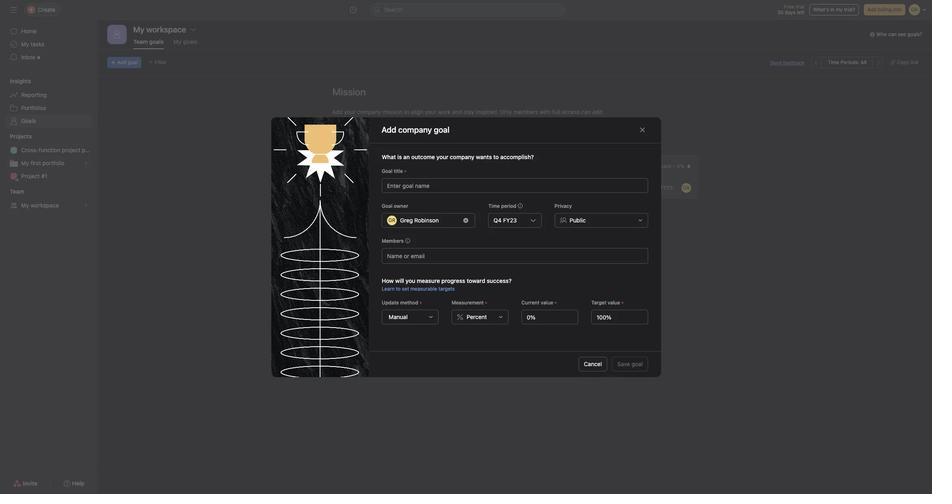 Task type: locate. For each thing, give the bounding box(es) containing it.
1 horizontal spatial required image
[[620, 301, 625, 305]]

goal down "team goals" link
[[128, 59, 138, 65]]

current value
[[522, 300, 553, 306]]

send feedback link
[[770, 59, 805, 66]]

goal inside button
[[128, 59, 138, 65]]

my inside 'link'
[[21, 202, 29, 209]]

teams element
[[0, 184, 98, 214]]

my first portfolio link
[[5, 157, 93, 170]]

an
[[403, 153, 410, 160]]

0 vertical spatial to
[[404, 109, 410, 115]]

company left wants on the top right of the page
[[450, 153, 474, 160]]

goal for add goal
[[128, 59, 138, 65]]

my for my workspace
[[21, 202, 29, 209]]

wants
[[476, 153, 492, 160]]

0 horizontal spatial required image
[[403, 169, 408, 174]]

who can see goals?
[[877, 31, 923, 37]]

required image up 'percent' dropdown button
[[484, 301, 489, 305]]

gr down 0%
[[683, 185, 690, 191]]

add goal
[[117, 59, 138, 65]]

team
[[133, 38, 148, 45], [10, 188, 24, 195]]

add billing info
[[868, 7, 902, 13]]

0 vertical spatial team
[[133, 38, 148, 45]]

gr button
[[682, 183, 691, 193]]

my down team dropdown button
[[21, 202, 29, 209]]

my inside the global element
[[21, 41, 29, 48]]

inbox
[[21, 54, 35, 61]]

function
[[39, 147, 60, 154]]

can left see
[[889, 31, 897, 37]]

0 vertical spatial goal
[[128, 59, 138, 65]]

required image down the learn to set measurable targets link
[[418, 301, 423, 305]]

1 horizontal spatial goal
[[632, 361, 643, 368]]

team inside dropdown button
[[10, 188, 24, 195]]

goals up end
[[332, 137, 357, 148]]

required image
[[553, 301, 558, 305], [620, 301, 625, 305]]

reporting
[[21, 91, 47, 98]]

greg robinson
[[400, 217, 439, 224]]

insights
[[10, 78, 31, 85]]

None text field
[[591, 310, 648, 324]]

team down my workspace
[[133, 38, 148, 45]]

2 required image from the left
[[620, 301, 625, 305]]

privacy
[[555, 203, 572, 209]]

end
[[339, 163, 349, 170]]

gr left greg
[[389, 217, 395, 223]]

1 horizontal spatial required image
[[418, 301, 423, 305]]

current
[[522, 300, 540, 306]]

0 vertical spatial goal
[[382, 168, 392, 174]]

cross-function project plan
[[21, 147, 93, 154]]

value right current
[[541, 300, 553, 306]]

required image
[[403, 169, 408, 174], [418, 301, 423, 305], [484, 301, 489, 305]]

to accomplish?
[[493, 153, 534, 160]]

0 horizontal spatial can
[[582, 109, 591, 115]]

your right outcome
[[436, 153, 448, 160]]

you
[[406, 277, 415, 284]]

what
[[382, 153, 396, 160]]

team for team goals
[[133, 38, 148, 45]]

my left tasks
[[21, 41, 29, 48]]

home link
[[5, 25, 93, 38]]

goals for my goals
[[183, 38, 198, 45]]

1 horizontal spatial goals
[[183, 38, 198, 45]]

1 horizontal spatial gr
[[683, 185, 690, 191]]

add inside 'dialog'
[[382, 125, 397, 135]]

my tasks
[[21, 41, 44, 48]]

goal for goal owner
[[382, 203, 392, 209]]

goal right save
[[632, 361, 643, 368]]

required image for target value
[[620, 301, 625, 305]]

1 horizontal spatial company
[[450, 153, 474, 160]]

team down project
[[10, 188, 24, 195]]

my inside 'link'
[[21, 160, 29, 167]]

1 horizontal spatial team
[[133, 38, 148, 45]]

1 vertical spatial team
[[10, 188, 24, 195]]

goal inside button
[[632, 361, 643, 368]]

q4
[[494, 217, 502, 224]]

percent
[[467, 314, 487, 320]]

portfolio
[[42, 160, 65, 167]]

required image down an
[[403, 169, 408, 174]]

1 goals from the left
[[149, 38, 164, 45]]

my left first
[[21, 160, 29, 167]]

none text field inside add company goal 'dialog'
[[522, 310, 578, 324]]

to
[[404, 109, 410, 115], [396, 286, 401, 292]]

Enter goal name text field
[[382, 178, 648, 193]]

add billing info button
[[864, 4, 906, 15]]

what's in my trial?
[[814, 7, 856, 13]]

method
[[400, 300, 418, 306]]

to inside how will you measure progress toward success? learn to set measurable targets
[[396, 286, 401, 292]]

goal left title on the left top of the page
[[382, 168, 392, 174]]

q4 fy23
[[494, 217, 517, 224]]

project #1
[[21, 173, 47, 180]]

public button
[[555, 213, 648, 228]]

1 required image from the left
[[553, 301, 558, 305]]

and
[[452, 109, 462, 115]]

value for target value
[[608, 300, 620, 306]]

0 vertical spatial gr
[[683, 185, 690, 191]]

workspace
[[31, 202, 59, 209]]

0 horizontal spatial value
[[541, 300, 553, 306]]

goal
[[128, 59, 138, 65], [632, 361, 643, 368]]

my tasks link
[[5, 38, 93, 51]]

owner
[[394, 203, 408, 209]]

who
[[877, 31, 888, 37]]

how will you measure progress toward success? learn to set measurable targets
[[382, 277, 512, 292]]

full
[[552, 109, 560, 115]]

value right target on the right bottom
[[608, 300, 620, 306]]

search list box
[[370, 3, 565, 16]]

0%
[[677, 163, 685, 169]]

1 vertical spatial goal
[[632, 361, 643, 368]]

is
[[397, 153, 402, 160]]

my down my workspace
[[173, 38, 182, 45]]

access
[[562, 109, 580, 115]]

company left mission
[[357, 109, 381, 115]]

month
[[357, 163, 375, 170]]

#1
[[41, 173, 47, 180]]

my
[[173, 38, 182, 45], [21, 41, 29, 48], [21, 160, 29, 167], [21, 202, 29, 209]]

my goals link
[[173, 38, 198, 49]]

add company goal dialog
[[271, 117, 661, 377]]

1 goal from the top
[[382, 168, 392, 174]]

2 goals from the left
[[183, 38, 198, 45]]

invite
[[23, 480, 37, 487]]

can
[[889, 31, 897, 37], [582, 109, 591, 115]]

insights element
[[0, 74, 98, 129]]

0 horizontal spatial required image
[[553, 301, 558, 305]]

goal left the 'owner' at top
[[382, 203, 392, 209]]

1 vertical spatial to
[[396, 286, 401, 292]]

inbox link
[[5, 51, 93, 64]]

1 horizontal spatial goals
[[332, 137, 357, 148]]

1 vertical spatial goal
[[382, 203, 392, 209]]

required image right current
[[553, 301, 558, 305]]

mission
[[383, 109, 403, 115]]

cross-function project plan link
[[5, 144, 93, 157]]

cross-
[[21, 147, 39, 154]]

1 vertical spatial can
[[582, 109, 591, 115]]

goal for goal title
[[382, 168, 392, 174]]

remove image
[[464, 218, 469, 223]]

none text field inside add company goal 'dialog'
[[591, 310, 648, 324]]

0 horizontal spatial gr
[[389, 217, 395, 223]]

1 value from the left
[[541, 300, 553, 306]]

of
[[350, 163, 356, 170]]

goals
[[149, 38, 164, 45], [183, 38, 198, 45]]

required image right target on the right bottom
[[620, 301, 625, 305]]

add your company mission to align your work and stay inspired. only members with full access can edit.
[[332, 109, 604, 115]]

2 goal from the top
[[382, 203, 392, 209]]

0 horizontal spatial goals
[[21, 117, 36, 124]]

what's in my trial? button
[[810, 4, 859, 15]]

save
[[618, 361, 630, 368]]

1 vertical spatial company
[[450, 153, 474, 160]]

your down the mission title text field
[[344, 109, 356, 115]]

0 vertical spatial company
[[357, 109, 381, 115]]

None text field
[[522, 310, 578, 324]]

1 horizontal spatial to
[[404, 109, 410, 115]]

can left "edit."
[[582, 109, 591, 115]]

0 horizontal spatial team
[[10, 188, 24, 195]]

0 horizontal spatial goals
[[149, 38, 164, 45]]

period
[[501, 203, 516, 209]]

0 horizontal spatial goal
[[128, 59, 138, 65]]

0 vertical spatial can
[[889, 31, 897, 37]]

goals down portfolios
[[21, 117, 36, 124]]

2 value from the left
[[608, 300, 620, 306]]

1 horizontal spatial value
[[608, 300, 620, 306]]

my workspace link
[[5, 199, 93, 212]]

0 horizontal spatial to
[[396, 286, 401, 292]]

Mission title text field
[[327, 82, 368, 101]]

0 vertical spatial goals
[[21, 117, 36, 124]]

30
[[778, 9, 784, 15]]

copy
[[897, 59, 910, 65]]

to left align
[[404, 109, 410, 115]]

1 vertical spatial gr
[[389, 217, 395, 223]]

team goals link
[[133, 38, 164, 49]]

to left set
[[396, 286, 401, 292]]

project #1 link
[[5, 170, 93, 183]]

edit.
[[593, 109, 604, 115]]

0 horizontal spatial company
[[357, 109, 381, 115]]



Task type: vqa. For each thing, say whether or not it's contained in the screenshot.
topmost GR
yes



Task type: describe. For each thing, give the bounding box(es) containing it.
progress
[[441, 277, 465, 284]]

first
[[31, 160, 41, 167]]

save goal button
[[612, 357, 648, 372]]

search
[[384, 6, 402, 13]]

my
[[836, 7, 843, 13]]

insights button
[[0, 77, 31, 85]]

home
[[21, 28, 37, 35]]

time period
[[488, 203, 516, 209]]

my workspace
[[21, 202, 59, 209]]

projects
[[10, 133, 32, 140]]

stay
[[464, 109, 475, 115]]

what is an outcome your company wants to accomplish?
[[382, 153, 534, 160]]

on track • 0%
[[652, 163, 685, 169]]

goals for team goals
[[149, 38, 164, 45]]

value for current value
[[541, 300, 553, 306]]

link
[[911, 59, 919, 65]]

align
[[411, 109, 424, 115]]

with
[[540, 109, 551, 115]]

greg
[[400, 217, 413, 224]]

update method
[[382, 300, 418, 306]]

my first portfolio
[[21, 160, 65, 167]]

1 vertical spatial goals
[[332, 137, 357, 148]]

Name or email text field
[[387, 251, 431, 261]]

company inside 'dialog'
[[450, 153, 474, 160]]

add for add your company mission to align your work and stay inspired. only members with full access can edit.
[[332, 109, 343, 115]]

what's
[[814, 7, 830, 13]]

how
[[382, 277, 394, 284]]

manual
[[389, 314, 408, 320]]

learn
[[382, 286, 395, 292]]

members
[[514, 109, 538, 115]]

my for my first portfolio
[[21, 160, 29, 167]]

goals link
[[5, 115, 93, 128]]

measurement
[[452, 300, 484, 306]]

team for team
[[10, 188, 24, 195]]

set
[[402, 286, 409, 292]]

team goals
[[133, 38, 164, 45]]

info
[[894, 7, 902, 13]]

trial?
[[845, 7, 856, 13]]

public
[[570, 217, 586, 224]]

add for add billing info
[[868, 7, 877, 13]]

on
[[652, 163, 659, 169]]

target
[[591, 300, 607, 306]]

cancel
[[584, 361, 602, 368]]

reporting link
[[5, 89, 93, 102]]

q4 fy23 button
[[488, 213, 542, 228]]

gr inside add company goal 'dialog'
[[389, 217, 395, 223]]

my for my goals
[[173, 38, 182, 45]]

gr inside button
[[683, 185, 690, 191]]

project
[[62, 147, 80, 154]]

feedback
[[784, 60, 805, 66]]

goal title
[[382, 168, 403, 174]]

only
[[500, 109, 512, 115]]

target value
[[591, 300, 620, 306]]

my goals
[[173, 38, 198, 45]]

portfolios
[[21, 104, 46, 111]]

close this dialog image
[[639, 127, 646, 133]]

track
[[660, 163, 672, 169]]

add goal button
[[107, 57, 141, 68]]

2 horizontal spatial required image
[[484, 301, 489, 305]]

measure
[[417, 277, 440, 284]]

project
[[21, 173, 40, 180]]

save goal
[[618, 361, 643, 368]]

robinson
[[414, 217, 439, 224]]

targets
[[439, 286, 455, 292]]

free trial 30 days left
[[778, 4, 805, 15]]

goal for save goal
[[632, 361, 643, 368]]

inspired.
[[476, 109, 499, 115]]

fy23
[[503, 217, 517, 224]]

toward success?
[[467, 277, 512, 284]]

your inside add company goal 'dialog'
[[436, 153, 448, 160]]

free
[[785, 4, 795, 10]]

goals?
[[908, 31, 923, 37]]

goals inside the insights element
[[21, 117, 36, 124]]

measurable
[[410, 286, 437, 292]]

global element
[[0, 20, 98, 69]]

title
[[394, 168, 403, 174]]

send
[[770, 60, 782, 66]]

projects element
[[0, 129, 98, 184]]

hide sidebar image
[[11, 7, 17, 13]]

update
[[382, 300, 399, 306]]

see
[[899, 31, 907, 37]]

my for my tasks
[[21, 41, 29, 48]]

required image for method
[[418, 301, 423, 305]]

trial
[[796, 4, 805, 10]]

work
[[438, 109, 451, 115]]

end of month
[[339, 163, 375, 170]]

your right align
[[425, 109, 437, 115]]

outcome
[[411, 153, 435, 160]]

manual button
[[382, 310, 439, 324]]

required image for current value
[[553, 301, 558, 305]]

team button
[[0, 188, 24, 196]]

goal owner
[[382, 203, 408, 209]]

search button
[[370, 3, 565, 16]]

days
[[785, 9, 796, 15]]

tasks
[[31, 41, 44, 48]]

required image for title
[[403, 169, 408, 174]]

invite button
[[8, 477, 43, 491]]

cancel button
[[579, 357, 608, 372]]

add for add company goal
[[382, 125, 397, 135]]

copy link button
[[887, 57, 923, 68]]

company goal
[[398, 125, 450, 135]]

left
[[797, 9, 805, 15]]

percent button
[[452, 310, 509, 324]]

learn to set measurable targets link
[[382, 286, 455, 292]]

add for add goal
[[117, 59, 127, 65]]

1 horizontal spatial can
[[889, 31, 897, 37]]



